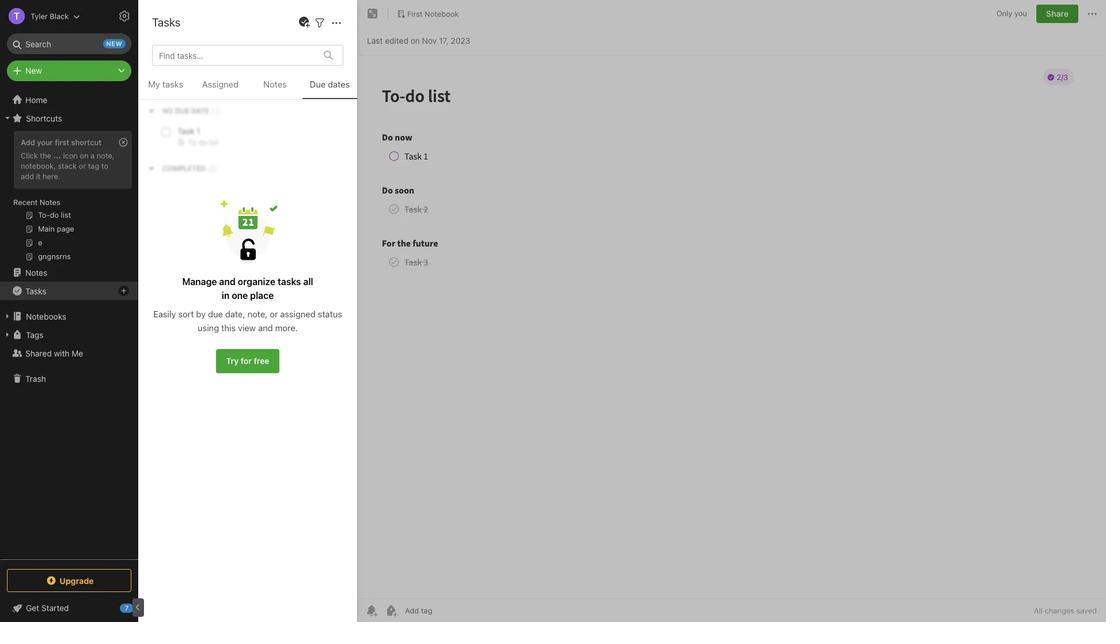 Task type: locate. For each thing, give the bounding box(es) containing it.
nov left '17,' at the left of page
[[422, 35, 437, 45]]

more actions and view options image
[[330, 16, 343, 30]]

home
[[25, 95, 47, 105]]

0 horizontal spatial nov
[[153, 309, 166, 318]]

sort
[[178, 309, 194, 319]]

minutes
[[162, 171, 187, 179]]

the right for at the left of page
[[231, 78, 243, 88]]

the left ...
[[40, 151, 51, 160]]

nov 14
[[153, 309, 176, 318]]

first notebook
[[407, 9, 459, 18]]

click the ...
[[21, 151, 61, 160]]

stack
[[58, 161, 77, 170]]

notebooks
[[26, 311, 66, 321]]

shared
[[25, 348, 52, 358]]

try for free button
[[216, 349, 279, 373]]

it
[[36, 172, 40, 181]]

tree containing home
[[0, 90, 138, 559]]

and right view
[[258, 323, 273, 333]]

notes
[[159, 36, 180, 46]]

upgrade button
[[7, 569, 131, 592]]

get
[[26, 603, 39, 613]]

now down do
[[166, 78, 181, 88]]

1 horizontal spatial on
[[411, 35, 420, 45]]

for
[[241, 356, 252, 366]]

2023
[[451, 35, 470, 45]]

little
[[161, 147, 177, 157]]

1 horizontal spatial tasks
[[278, 277, 301, 287]]

1 vertical spatial note,
[[247, 309, 268, 319]]

0 vertical spatial tasks
[[152, 16, 181, 29]]

list
[[178, 66, 189, 76]]

notes link
[[0, 263, 138, 282]]

or inside icon on a note, notebook, stack or tag to add it here.
[[79, 161, 86, 170]]

a little bit here
[[153, 147, 207, 157]]

a
[[153, 147, 159, 157]]

nov inside note window element
[[422, 35, 437, 45]]

...
[[53, 151, 61, 160]]

0 vertical spatial now
[[166, 78, 181, 88]]

or inside easily sort by due date, note, or assigned status using this view and more.
[[270, 309, 278, 319]]

0 vertical spatial on
[[411, 35, 420, 45]]

notes up notes
[[163, 12, 195, 25]]

tasks
[[162, 79, 183, 89], [278, 277, 301, 287]]

my tasks
[[148, 79, 183, 89]]

notes up the tasks button
[[25, 268, 47, 277]]

0 vertical spatial note,
[[97, 151, 114, 160]]

or up the 'more.'
[[270, 309, 278, 319]]

1 vertical spatial tasks
[[278, 277, 301, 287]]

started
[[41, 603, 69, 613]]

tasks button
[[0, 282, 138, 300]]

icon
[[63, 151, 78, 160]]

0 horizontal spatial and
[[219, 277, 235, 287]]

0 horizontal spatial or
[[79, 161, 86, 170]]

on inside note window element
[[411, 35, 420, 45]]

4 notes
[[152, 36, 180, 46]]

on right edited
[[411, 35, 420, 45]]

get started
[[26, 603, 69, 613]]

0 vertical spatial and
[[219, 277, 235, 287]]

Filter tasks field
[[313, 15, 327, 30]]

tree
[[0, 90, 138, 559]]

1 horizontal spatial tasks
[[152, 16, 181, 29]]

1 horizontal spatial nov
[[422, 35, 437, 45]]

do down list
[[183, 78, 194, 88]]

all
[[303, 277, 313, 287]]

due dates
[[310, 79, 350, 89]]

due
[[310, 79, 326, 89]]

1 horizontal spatial or
[[270, 309, 278, 319]]

1 vertical spatial or
[[270, 309, 278, 319]]

0 vertical spatial or
[[79, 161, 86, 170]]

1 horizontal spatial note,
[[247, 309, 268, 319]]

and up 'in'
[[219, 277, 235, 287]]

notes
[[163, 12, 195, 25], [263, 79, 287, 89], [40, 198, 60, 207], [25, 268, 47, 277]]

or left tag
[[79, 161, 86, 170]]

0 horizontal spatial the
[[40, 151, 51, 160]]

group
[[0, 127, 138, 268]]

your
[[37, 138, 53, 147]]

the inside group
[[40, 151, 51, 160]]

0 vertical spatial nov
[[422, 35, 437, 45]]

or
[[79, 161, 86, 170], [270, 309, 278, 319]]

0 horizontal spatial tasks
[[162, 79, 183, 89]]

notes right recent
[[40, 198, 60, 207]]

1 vertical spatial nov
[[153, 309, 166, 318]]

do down "to-" on the left of the page
[[153, 78, 164, 88]]

notes inside note list element
[[163, 12, 195, 25]]

and inside easily sort by due date, note, or assigned status using this view and more.
[[258, 323, 273, 333]]

tasks left all
[[278, 277, 301, 287]]

note, up view
[[247, 309, 268, 319]]

ago
[[189, 171, 201, 179]]

one
[[232, 290, 248, 301]]

note, up the to
[[97, 151, 114, 160]]

do
[[166, 66, 176, 76]]

changes
[[1045, 606, 1074, 615]]

on left a
[[80, 151, 88, 160]]

trash
[[25, 374, 46, 383]]

1 horizontal spatial and
[[258, 323, 273, 333]]

tasks
[[152, 16, 181, 29], [25, 286, 46, 296]]

notes inside button
[[263, 79, 287, 89]]

do
[[153, 78, 164, 88], [183, 78, 194, 88]]

here
[[191, 147, 207, 157]]

1 vertical spatial the
[[40, 151, 51, 160]]

the inside to-do list do now do soon for the future
[[231, 78, 243, 88]]

last
[[367, 35, 383, 45]]

settings image
[[118, 9, 131, 23]]

tasks down do
[[162, 79, 183, 89]]

expand notebooks image
[[3, 312, 12, 321]]

now up 2/3
[[169, 92, 182, 101]]

0 horizontal spatial note,
[[97, 151, 114, 160]]

now
[[166, 78, 181, 88], [169, 92, 182, 101]]

1 vertical spatial now
[[169, 92, 182, 101]]

my tasks button
[[138, 77, 193, 99]]

1 vertical spatial and
[[258, 323, 273, 333]]

just
[[153, 92, 167, 101]]

and
[[219, 277, 235, 287], [258, 323, 273, 333]]

main page
[[153, 135, 193, 145]]

page
[[174, 135, 193, 145]]

only
[[997, 9, 1012, 18]]

1 vertical spatial on
[[80, 151, 88, 160]]

shared with me link
[[0, 344, 138, 362]]

me
[[72, 348, 83, 358]]

1 vertical spatial tasks
[[25, 286, 46, 296]]

notes left due
[[263, 79, 287, 89]]

note,
[[97, 151, 114, 160], [247, 309, 268, 319]]

assigned
[[202, 79, 239, 89]]

0 horizontal spatial tasks
[[25, 286, 46, 296]]

1 horizontal spatial the
[[231, 78, 243, 88]]

click to collapse image
[[134, 601, 143, 615]]

edited
[[385, 35, 408, 45]]

1 horizontal spatial do
[[183, 78, 194, 88]]

to-
[[153, 66, 166, 76]]

0 vertical spatial the
[[231, 78, 243, 88]]

free
[[254, 356, 269, 366]]

14
[[168, 309, 176, 318]]

note, inside easily sort by due date, note, or assigned status using this view and more.
[[247, 309, 268, 319]]

just now
[[153, 92, 182, 101]]

0 vertical spatial tasks
[[162, 79, 183, 89]]

2/3
[[166, 106, 177, 114]]

nov left 14 in the left of the page
[[153, 309, 166, 318]]

tasks up "notebooks"
[[25, 286, 46, 296]]

tasks up 4 notes
[[152, 16, 181, 29]]

0 horizontal spatial on
[[80, 151, 88, 160]]

tasks inside manage and organize tasks all in one place
[[278, 277, 301, 287]]

new search field
[[15, 33, 126, 54]]

place
[[250, 290, 274, 301]]

due
[[208, 309, 223, 319]]

first
[[55, 138, 69, 147]]

nov
[[422, 35, 437, 45], [153, 309, 166, 318]]

icon on a note, notebook, stack or tag to add it here.
[[21, 151, 114, 181]]

to-do list do now do soon for the future
[[153, 66, 267, 88]]

0 horizontal spatial do
[[153, 78, 164, 88]]



Task type: vqa. For each thing, say whether or not it's contained in the screenshot.
TAB
no



Task type: describe. For each thing, give the bounding box(es) containing it.
a
[[91, 151, 95, 160]]

my
[[148, 79, 160, 89]]

bit
[[179, 147, 189, 157]]

shortcuts
[[26, 113, 62, 123]]

easily sort by due date, note, or assigned status using this view and more.
[[153, 309, 342, 333]]

1 do from the left
[[153, 78, 164, 88]]

add a reminder image
[[365, 604, 378, 618]]

tags button
[[0, 325, 138, 344]]

due dates button
[[302, 77, 357, 99]]

tag
[[88, 161, 99, 170]]

tyler
[[31, 11, 48, 20]]

home link
[[0, 90, 138, 109]]

tasks inside button
[[162, 79, 183, 89]]

main
[[153, 135, 172, 145]]

expand tags image
[[3, 330, 12, 339]]

first
[[407, 9, 423, 18]]

more.
[[275, 323, 298, 333]]

for
[[216, 78, 228, 88]]

note window element
[[358, 0, 1106, 622]]

notebooks link
[[0, 307, 138, 325]]

organize
[[238, 277, 275, 287]]

using
[[198, 323, 219, 333]]

in
[[222, 290, 229, 301]]

to
[[101, 161, 108, 170]]

try for free
[[226, 356, 269, 366]]

new button
[[7, 60, 131, 81]]

tyler black
[[31, 11, 69, 20]]

only you
[[997, 9, 1027, 18]]

manage and organize tasks all in one place
[[182, 277, 313, 301]]

upgrade
[[59, 576, 94, 586]]

last edited on nov 17, 2023
[[367, 35, 470, 45]]

More actions and view options field
[[327, 15, 343, 30]]

notes inside group
[[40, 198, 60, 207]]

all changes saved
[[1034, 606, 1097, 615]]

notebook,
[[21, 161, 56, 170]]

Search text field
[[15, 33, 123, 54]]

date,
[[225, 309, 245, 319]]

Find tasks… text field
[[154, 46, 317, 65]]

add
[[21, 172, 34, 181]]

group containing add your first shortcut
[[0, 127, 138, 268]]

black
[[50, 11, 69, 20]]

7
[[125, 604, 129, 612]]

now inside to-do list do now do soon for the future
[[166, 78, 181, 88]]

dates
[[328, 79, 350, 89]]

share
[[1046, 9, 1069, 18]]

and inside manage and organize tasks all in one place
[[219, 277, 235, 287]]

shortcut
[[71, 138, 101, 147]]

notes button
[[248, 77, 302, 99]]

note, inside icon on a note, notebook, stack or tag to add it here.
[[97, 151, 114, 160]]

assigned
[[280, 309, 316, 319]]

you
[[1015, 9, 1027, 18]]

add your first shortcut
[[21, 138, 101, 147]]

11
[[153, 171, 160, 179]]

notebook
[[425, 9, 459, 18]]

or for tag
[[79, 161, 86, 170]]

Note Editor text field
[[358, 55, 1106, 599]]

new task image
[[297, 16, 311, 29]]

4
[[152, 36, 157, 46]]

recent
[[13, 198, 38, 207]]

with
[[54, 348, 69, 358]]

add tag image
[[384, 604, 398, 618]]

tags
[[26, 330, 43, 340]]

expand note image
[[366, 7, 380, 21]]

saved
[[1076, 606, 1097, 615]]

shortcuts button
[[0, 109, 138, 127]]

easily
[[153, 309, 176, 319]]

filter tasks image
[[313, 16, 327, 30]]

tasks inside button
[[25, 286, 46, 296]]

Account field
[[0, 5, 80, 28]]

share button
[[1036, 5, 1078, 23]]

soon
[[196, 78, 214, 88]]

add
[[21, 138, 35, 147]]

2 do from the left
[[183, 78, 194, 88]]

manage
[[182, 277, 217, 287]]

new
[[106, 40, 122, 47]]

note list element
[[138, 0, 358, 622]]

or for assigned
[[270, 309, 278, 319]]

try
[[226, 356, 239, 366]]

click
[[21, 151, 38, 160]]

nov inside note list element
[[153, 309, 166, 318]]

Help and Learning task checklist field
[[0, 599, 138, 618]]

view
[[238, 323, 256, 333]]

status
[[318, 309, 342, 319]]

gngnsrns
[[153, 273, 189, 283]]

11 minutes ago
[[153, 171, 201, 179]]

all
[[1034, 606, 1043, 615]]

on inside icon on a note, notebook, stack or tag to add it here.
[[80, 151, 88, 160]]

assigned button
[[193, 77, 248, 99]]

first notebook button
[[393, 6, 463, 22]]



